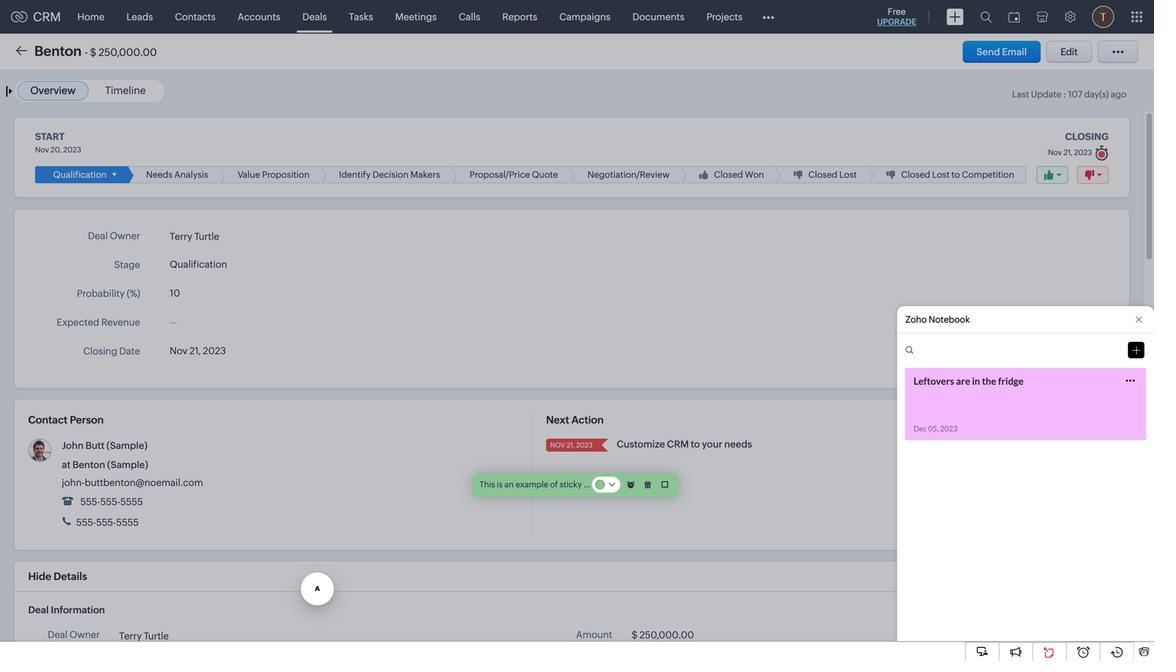 Task type: describe. For each thing, give the bounding box(es) containing it.
hide
[[28, 571, 51, 583]]

leads link
[[116, 0, 164, 33]]

nov inside start nov 20, 2023
[[35, 146, 49, 154]]

logo image
[[11, 11, 27, 22]]

information
[[51, 605, 105, 616]]

john
[[62, 440, 84, 451]]

proposal/price
[[470, 170, 530, 180]]

closed won
[[714, 170, 764, 180]]

21, inside closing nov 21, 2023
[[1064, 148, 1073, 157]]

benton (sample) link
[[72, 460, 148, 471]]

lost for closed lost
[[839, 170, 857, 180]]

0 vertical spatial 555-555-5555
[[78, 497, 143, 508]]

delete image
[[645, 481, 651, 489]]

won
[[745, 170, 764, 180]]

next
[[546, 414, 569, 426]]

1 horizontal spatial terry
[[170, 231, 192, 242]]

tasks
[[349, 11, 373, 22]]

projects
[[707, 11, 743, 22]]

john-buttbenton@noemail.com link
[[62, 478, 203, 489]]

home
[[77, 11, 105, 22]]

contacts
[[175, 11, 216, 22]]

accounts
[[238, 11, 281, 22]]

leads
[[127, 11, 153, 22]]

closed for closed lost
[[808, 170, 838, 180]]

20,
[[51, 146, 62, 154]]

1 vertical spatial owner
[[69, 630, 100, 641]]

deals link
[[292, 0, 338, 33]]

deal information
[[28, 605, 105, 616]]

closed for closed won
[[714, 170, 743, 180]]

hide details link
[[28, 571, 87, 583]]

1 horizontal spatial turtle
[[194, 231, 219, 242]]

makers
[[410, 170, 440, 180]]

details
[[54, 571, 87, 583]]

at
[[62, 460, 71, 471]]

250,000.00 inside benton - $ 250,000.00
[[98, 46, 157, 58]]

campaigns
[[559, 11, 611, 22]]

reminder image
[[627, 481, 635, 489]]

free
[[888, 7, 906, 17]]

customize crm to your needs link
[[617, 439, 752, 450]]

proposal/price quote
[[470, 170, 558, 180]]

decision
[[373, 170, 409, 180]]

competition
[[962, 170, 1014, 180]]

1 vertical spatial deal
[[28, 605, 49, 616]]

documents
[[633, 11, 685, 22]]

edit button
[[1046, 41, 1092, 63]]

nov down next
[[550, 442, 565, 449]]

0 vertical spatial qualification
[[53, 170, 107, 180]]

overview link
[[30, 85, 76, 97]]

closed lost to competition
[[901, 170, 1014, 180]]

2023 inside start nov 20, 2023
[[63, 146, 81, 154]]

closing date
[[83, 346, 140, 357]]

(%)
[[127, 288, 140, 299]]

stage
[[114, 259, 140, 270]]

1 horizontal spatial qualification
[[170, 259, 227, 270]]

john butt (sample)
[[62, 440, 148, 451]]

0 horizontal spatial 21,
[[189, 346, 201, 357]]

profile element
[[1084, 0, 1123, 33]]

upgrade
[[877, 17, 917, 26]]

0 vertical spatial 5555
[[120, 497, 143, 508]]

edit
[[1061, 46, 1078, 57]]

2023 inside closing nov 21, 2023
[[1074, 148, 1092, 157]]

butt
[[85, 440, 105, 451]]

calls link
[[448, 0, 491, 33]]

calendar image
[[1009, 11, 1020, 22]]

revenue
[[101, 317, 140, 328]]

107
[[1068, 89, 1083, 100]]

nov inside closing nov 21, 2023
[[1048, 148, 1062, 157]]

probability
[[77, 288, 125, 299]]

closed for closed lost to competition
[[901, 170, 930, 180]]

accounts link
[[227, 0, 292, 33]]

0 vertical spatial deal owner
[[88, 231, 140, 242]]

last update : 107 day(s) ago
[[1012, 89, 1127, 100]]

quote
[[532, 170, 558, 180]]

timeline link
[[105, 85, 146, 97]]

customize crm to your needs
[[617, 439, 752, 450]]

0 horizontal spatial turtle
[[144, 631, 169, 642]]

1 vertical spatial benton
[[72, 460, 105, 471]]

closing nov 21, 2023
[[1048, 131, 1109, 157]]

2 vertical spatial deal
[[48, 630, 68, 641]]

tasks link
[[338, 0, 384, 33]]

update
[[1031, 89, 1062, 100]]

expected revenue
[[57, 317, 140, 328]]

0 vertical spatial owner
[[110, 231, 140, 242]]

analysis
[[174, 170, 208, 180]]

buttbenton@noemail.com
[[85, 478, 203, 489]]

search image
[[980, 11, 992, 23]]



Task type: locate. For each thing, give the bounding box(es) containing it.
0 vertical spatial terry turtle
[[170, 231, 219, 242]]

1 horizontal spatial 250,000.00
[[640, 630, 694, 641]]

identify decision makers
[[339, 170, 440, 180]]

deals
[[303, 11, 327, 22]]

0 vertical spatial (sample)
[[106, 440, 148, 451]]

this is an example of sticky note!
[[480, 480, 604, 490]]

nov down 'update' on the right top of page
[[1048, 148, 1062, 157]]

start nov 20, 2023
[[35, 131, 81, 154]]

lost for closed lost to competition
[[932, 170, 950, 180]]

zoho notebook
[[906, 315, 970, 325]]

closing
[[83, 346, 117, 357]]

value
[[238, 170, 260, 180]]

closing
[[1065, 131, 1109, 142]]

day(s)
[[1084, 89, 1109, 100]]

benton left the -
[[34, 43, 82, 59]]

person
[[70, 414, 104, 426]]

1 horizontal spatial owner
[[110, 231, 140, 242]]

next action
[[546, 414, 604, 426]]

notebook
[[929, 315, 970, 325]]

0 vertical spatial $
[[90, 46, 96, 58]]

1 vertical spatial terry turtle
[[119, 631, 169, 642]]

0 horizontal spatial qualification
[[53, 170, 107, 180]]

contacts link
[[164, 0, 227, 33]]

555-555-5555
[[78, 497, 143, 508], [74, 517, 139, 528]]

5555
[[120, 497, 143, 508], [116, 517, 139, 528]]

0 horizontal spatial nov 21, 2023
[[170, 346, 226, 357]]

your
[[702, 439, 723, 450]]

timeline
[[105, 85, 146, 97]]

0 horizontal spatial terry turtle
[[119, 631, 169, 642]]

nov 21, 2023 down 10
[[170, 346, 226, 357]]

2 closed from the left
[[808, 170, 838, 180]]

nov 21, 2023
[[170, 346, 226, 357], [550, 442, 593, 449]]

0 vertical spatial turtle
[[194, 231, 219, 242]]

(sample)
[[106, 440, 148, 451], [107, 460, 148, 471]]

1 vertical spatial 21,
[[189, 346, 201, 357]]

to for your
[[691, 439, 700, 450]]

owner
[[110, 231, 140, 242], [69, 630, 100, 641]]

to left "your"
[[691, 439, 700, 450]]

1 vertical spatial 5555
[[116, 517, 139, 528]]

terry
[[170, 231, 192, 242], [119, 631, 142, 642]]

0 vertical spatial crm
[[33, 10, 61, 24]]

needs analysis
[[146, 170, 208, 180]]

value proposition
[[238, 170, 310, 180]]

2 lost from the left
[[932, 170, 950, 180]]

-
[[85, 46, 88, 58]]

21,
[[1064, 148, 1073, 157], [189, 346, 201, 357], [567, 442, 575, 449]]

zoho
[[906, 315, 927, 325]]

crm right logo
[[33, 10, 61, 24]]

to left the competition
[[952, 170, 960, 180]]

needs
[[146, 170, 173, 180]]

0 vertical spatial to
[[952, 170, 960, 180]]

crm link
[[11, 10, 61, 24]]

identify
[[339, 170, 371, 180]]

maximize image
[[662, 482, 669, 489]]

1 horizontal spatial 21,
[[567, 442, 575, 449]]

$ inside benton - $ 250,000.00
[[90, 46, 96, 58]]

crm left "your"
[[667, 439, 689, 450]]

search element
[[972, 0, 1000, 34]]

1 vertical spatial $
[[632, 630, 638, 641]]

qualification down the 20,
[[53, 170, 107, 180]]

to for competition
[[952, 170, 960, 180]]

(sample) for at benton (sample)
[[107, 460, 148, 471]]

0 vertical spatial nov 21, 2023
[[170, 346, 226, 357]]

$  250,000.00
[[632, 630, 694, 641]]

reports link
[[491, 0, 548, 33]]

0 horizontal spatial crm
[[33, 10, 61, 24]]

21, down closing
[[1064, 148, 1073, 157]]

negotiation/review
[[588, 170, 670, 180]]

0 vertical spatial benton
[[34, 43, 82, 59]]

home link
[[66, 0, 116, 33]]

qualification up 10
[[170, 259, 227, 270]]

0 horizontal spatial owner
[[69, 630, 100, 641]]

deal down hide at the left of the page
[[28, 605, 49, 616]]

1 vertical spatial nov 21, 2023
[[550, 442, 593, 449]]

benton down the butt
[[72, 460, 105, 471]]

closed lost
[[808, 170, 857, 180]]

proposition
[[262, 170, 310, 180]]

closed
[[714, 170, 743, 180], [808, 170, 838, 180], [901, 170, 930, 180]]

1 vertical spatial 555-555-5555
[[74, 517, 139, 528]]

reports
[[502, 11, 537, 22]]

0 horizontal spatial closed
[[714, 170, 743, 180]]

action
[[572, 414, 604, 426]]

terry turtle
[[170, 231, 219, 242], [119, 631, 169, 642]]

qualification
[[53, 170, 107, 180], [170, 259, 227, 270]]

0 horizontal spatial to
[[691, 439, 700, 450]]

start
[[35, 131, 65, 142]]

0 vertical spatial 21,
[[1064, 148, 1073, 157]]

1 horizontal spatial $
[[632, 630, 638, 641]]

:
[[1063, 89, 1067, 100]]

probability (%)
[[77, 288, 140, 299]]

$ right amount
[[632, 630, 638, 641]]

send
[[977, 46, 1000, 57]]

hide details
[[28, 571, 87, 583]]

1 horizontal spatial to
[[952, 170, 960, 180]]

profile image
[[1092, 6, 1114, 28]]

$ right the -
[[90, 46, 96, 58]]

documents link
[[622, 0, 696, 33]]

free upgrade
[[877, 7, 917, 26]]

contact
[[28, 414, 68, 426]]

10
[[170, 288, 180, 299]]

1 vertical spatial deal owner
[[48, 630, 100, 641]]

21, down next action
[[567, 442, 575, 449]]

lost
[[839, 170, 857, 180], [932, 170, 950, 180]]

customize
[[617, 439, 665, 450]]

0 vertical spatial deal
[[88, 231, 108, 242]]

nov right date
[[170, 346, 188, 357]]

1 horizontal spatial crm
[[667, 439, 689, 450]]

1 vertical spatial turtle
[[144, 631, 169, 642]]

contact person
[[28, 414, 104, 426]]

1 horizontal spatial closed
[[808, 170, 838, 180]]

$
[[90, 46, 96, 58], [632, 630, 638, 641]]

deal up probability
[[88, 231, 108, 242]]

email
[[1002, 46, 1027, 57]]

needs
[[724, 439, 752, 450]]

expected
[[57, 317, 99, 328]]

2 horizontal spatial closed
[[901, 170, 930, 180]]

0 horizontal spatial 250,000.00
[[98, 46, 157, 58]]

turtle
[[194, 231, 219, 242], [144, 631, 169, 642]]

1 horizontal spatial terry turtle
[[170, 231, 219, 242]]

0 horizontal spatial lost
[[839, 170, 857, 180]]

deal owner down information
[[48, 630, 100, 641]]

(sample) for john butt (sample)
[[106, 440, 148, 451]]

(sample) up the john-buttbenton@noemail.com link
[[107, 460, 148, 471]]

meetings link
[[384, 0, 448, 33]]

john-buttbenton@noemail.com
[[62, 478, 203, 489]]

at benton (sample)
[[62, 460, 148, 471]]

1 lost from the left
[[839, 170, 857, 180]]

0 vertical spatial 250,000.00
[[98, 46, 157, 58]]

0 horizontal spatial terry
[[119, 631, 142, 642]]

(sample) up benton (sample) link
[[106, 440, 148, 451]]

0 horizontal spatial $
[[90, 46, 96, 58]]

send email button
[[963, 41, 1041, 63]]

1 vertical spatial (sample)
[[107, 460, 148, 471]]

1 vertical spatial terry
[[119, 631, 142, 642]]

1 horizontal spatial nov 21, 2023
[[550, 442, 593, 449]]

2023
[[63, 146, 81, 154], [1074, 148, 1092, 157], [203, 346, 226, 357], [576, 442, 593, 449]]

1 closed from the left
[[714, 170, 743, 180]]

date
[[119, 346, 140, 357]]

ago
[[1111, 89, 1127, 100]]

projects link
[[696, 0, 754, 33]]

to
[[952, 170, 960, 180], [691, 439, 700, 450]]

2 horizontal spatial 21,
[[1064, 148, 1073, 157]]

0 vertical spatial terry
[[170, 231, 192, 242]]

1 vertical spatial qualification
[[170, 259, 227, 270]]

deal owner up stage
[[88, 231, 140, 242]]

john butt (sample) link
[[62, 440, 148, 451]]

last
[[1012, 89, 1029, 100]]

benton - $ 250,000.00
[[34, 43, 157, 59]]

555-
[[80, 497, 100, 508], [100, 497, 120, 508], [76, 517, 96, 528], [96, 517, 116, 528]]

1 vertical spatial to
[[691, 439, 700, 450]]

nov 21, 2023 down next action
[[550, 442, 593, 449]]

john-
[[62, 478, 85, 489]]

1 vertical spatial 250,000.00
[[640, 630, 694, 641]]

owner up stage
[[110, 231, 140, 242]]

1 vertical spatial crm
[[667, 439, 689, 450]]

1 horizontal spatial lost
[[932, 170, 950, 180]]

overview
[[30, 85, 76, 97]]

campaigns link
[[548, 0, 622, 33]]

owner down information
[[69, 630, 100, 641]]

3 closed from the left
[[901, 170, 930, 180]]

deal owner
[[88, 231, 140, 242], [48, 630, 100, 641]]

deal down deal information
[[48, 630, 68, 641]]

2 vertical spatial 21,
[[567, 442, 575, 449]]

nov left the 20,
[[35, 146, 49, 154]]

21, right date
[[189, 346, 201, 357]]

amount
[[576, 630, 612, 641]]



Task type: vqa. For each thing, say whether or not it's contained in the screenshot.
Owner
yes



